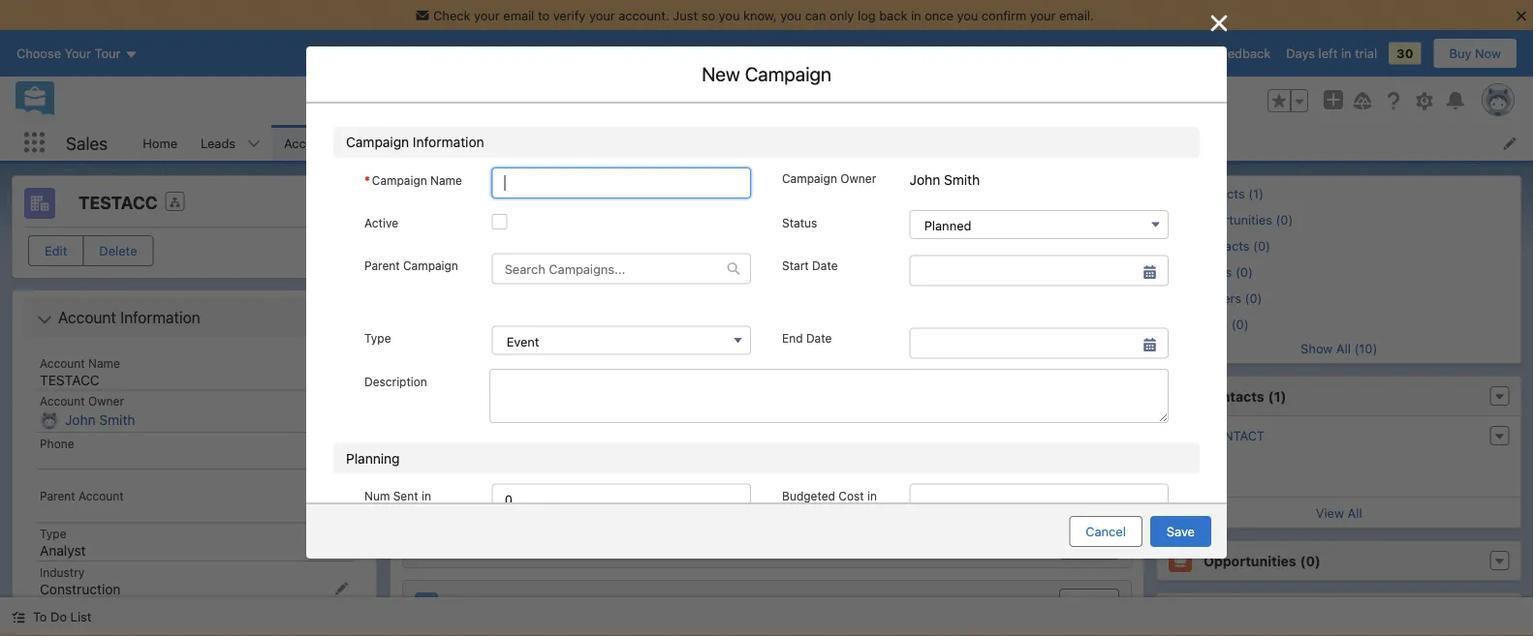 Task type: locate. For each thing, give the bounding box(es) containing it.
new button
[[1060, 239, 1119, 270], [1060, 409, 1119, 440], [1060, 470, 1117, 499], [1060, 530, 1117, 559], [1060, 590, 1117, 620]]

john smith up "planned"
[[910, 172, 980, 188]]

orders image
[[1169, 265, 1182, 278]]

you right so
[[719, 8, 740, 22]]

text default image down choose
[[727, 262, 741, 276]]

1 vertical spatial view
[[1316, 506, 1344, 521]]

all inside the sales tab panel
[[775, 365, 790, 380]]

test contact down few
[[494, 336, 588, 350]]

2 your from the left
[[589, 8, 615, 22]]

1 horizontal spatial john
[[910, 172, 941, 188]]

0 horizontal spatial view all
[[744, 365, 790, 380]]

1 vertical spatial (1)
[[1268, 389, 1286, 405]]

your left email.
[[1030, 8, 1056, 22]]

updated
[[459, 270, 506, 284]]

test for test contact link in contacts grid
[[494, 336, 525, 350]]

0 vertical spatial view
[[744, 365, 772, 380]]

opportunities (0) right opportunities icon
[[1204, 553, 1321, 569]]

0 horizontal spatial information
[[120, 309, 200, 327]]

inverse image
[[1208, 12, 1231, 35], [1058, 153, 1081, 177]]

john smith down account owner
[[65, 413, 135, 429]]

list containing home
[[131, 125, 1534, 161]]

1 vertical spatial john smith
[[65, 413, 135, 429]]

test inside contacts grid
[[494, 336, 525, 350]]

cancel button for next 'button'
[[897, 359, 970, 390]]

information for campaign information
[[413, 134, 484, 150]]

text default image up contacts (1)
[[1199, 137, 1212, 150]]

account inside dropdown button
[[58, 309, 116, 327]]

phone:
[[1169, 474, 1209, 489]]

parent
[[365, 259, 400, 273], [40, 490, 75, 503]]

(1) up few
[[514, 243, 532, 259]]

view all down test contact element
[[1316, 506, 1362, 521]]

sales left home
[[66, 133, 108, 153]]

check your email to verify your account. just so you know, you can only log back in once you confirm your email.
[[433, 8, 1094, 22]]

next
[[1002, 368, 1030, 382]]

account for account information
[[58, 309, 116, 327]]

0 horizontal spatial opportunities
[[449, 417, 542, 433]]

test
[[494, 336, 525, 350], [1171, 429, 1202, 443]]

smith down account owner
[[99, 413, 135, 429]]

start date
[[782, 259, 838, 273]]

partners (0)
[[449, 597, 531, 613]]

parent for parent campaign
[[365, 259, 400, 273]]

contacts
[[387, 136, 440, 150], [449, 243, 510, 259], [1204, 389, 1264, 405]]

0 vertical spatial inverse image
[[1208, 12, 1231, 35]]

1 vertical spatial opportunities
[[1204, 553, 1296, 569]]

contacts (1) inside the sales tab panel
[[449, 243, 532, 259]]

search... button
[[543, 85, 931, 116]]

view all down end
[[744, 365, 790, 380]]

account image
[[24, 188, 55, 219]]

1 horizontal spatial name
[[431, 174, 462, 187]]

1 horizontal spatial to
[[970, 248, 982, 262]]

2 horizontal spatial you
[[957, 8, 978, 22]]

1 vertical spatial text default image
[[727, 262, 741, 276]]

1 horizontal spatial john smith
[[910, 172, 980, 188]]

john up "planned"
[[910, 172, 941, 188]]

0 vertical spatial smith
[[944, 172, 980, 188]]

1 horizontal spatial contact
[[1205, 429, 1265, 443]]

1 your from the left
[[474, 8, 500, 22]]

2 new button from the top
[[1060, 409, 1119, 440]]

0 vertical spatial a
[[751, 204, 761, 227]]

0 vertical spatial cancel
[[914, 368, 954, 382]]

type up analyst
[[40, 528, 66, 541]]

john down account owner
[[65, 413, 96, 429]]

1 vertical spatial view all link
[[1157, 497, 1521, 528]]

active
[[365, 216, 398, 230]]

1 horizontal spatial you
[[781, 8, 802, 22]]

account information button
[[28, 302, 361, 334]]

view down contacts grid
[[744, 365, 772, 380]]

1 horizontal spatial opportunities
[[1204, 553, 1296, 569]]

name
[[431, 174, 462, 187], [88, 357, 120, 370]]

in right sent
[[422, 490, 431, 504]]

End Date text field
[[910, 328, 1169, 359]]

3 you from the left
[[957, 8, 978, 22]]

choose
[[681, 204, 747, 227]]

account information
[[58, 309, 200, 327]]

campaign
[[745, 63, 832, 85], [346, 134, 409, 150], [782, 172, 838, 185], [372, 174, 427, 187], [766, 204, 852, 227], [986, 248, 1045, 262], [403, 259, 458, 273], [484, 269, 543, 283], [365, 508, 420, 521], [782, 508, 838, 521]]

contact up email: phone:
[[1205, 429, 1265, 443]]

in right the left
[[1342, 46, 1352, 61]]

contact down name cell
[[529, 336, 588, 350]]

industry
[[40, 566, 85, 580]]

0 horizontal spatial to
[[538, 8, 550, 22]]

information inside dropdown button
[[120, 309, 200, 327]]

information down delete button
[[120, 309, 200, 327]]

0 horizontal spatial smith
[[99, 413, 135, 429]]

few
[[519, 270, 539, 284]]

text default image up account name
[[37, 312, 52, 328]]

account.
[[619, 8, 670, 22]]

all down end
[[775, 365, 790, 380]]

john smith
[[910, 172, 980, 188], [65, 413, 135, 429]]

contacts (1) link
[[1192, 186, 1264, 202]]

0 horizontal spatial contacts
[[387, 136, 440, 150]]

account for account owner
[[40, 395, 85, 409]]

1
[[414, 270, 420, 284]]

0 vertical spatial to
[[538, 8, 550, 22]]

1 list item from the left
[[707, 125, 788, 161]]

buy
[[1450, 46, 1472, 61]]

test contact link down few
[[494, 336, 588, 351]]

0 horizontal spatial type
[[40, 528, 66, 541]]

inverse image up planned popup button
[[1058, 153, 1081, 177]]

contact inside grid
[[529, 336, 588, 350]]

account up account owner
[[40, 357, 85, 370]]

you
[[719, 8, 740, 22], [781, 8, 802, 22], [957, 8, 978, 22]]

tab list
[[402, 184, 1132, 223]]

you right once
[[957, 8, 978, 22]]

cancel down the budgeted cost in campaign 'text box'
[[1086, 525, 1126, 540]]

name up account owner
[[88, 357, 120, 370]]

name cell
[[484, 297, 733, 330]]

days left in trial
[[1287, 46, 1378, 61]]

1 horizontal spatial parent
[[365, 259, 400, 273]]

30
[[1397, 46, 1414, 61]]

all down test contact element
[[1348, 506, 1362, 521]]

contacts up the campaign name
[[387, 136, 440, 150]]

1 vertical spatial parent
[[40, 490, 75, 503]]

email cell
[[850, 297, 966, 330]]

(1)
[[514, 243, 532, 259], [1268, 389, 1286, 405]]

2 horizontal spatial text default image
[[1199, 137, 1212, 150]]

list item
[[707, 125, 788, 161], [1092, 125, 1221, 161]]

0 vertical spatial john
[[910, 172, 941, 188]]

so
[[702, 8, 716, 22]]

test down 1 item • updated a few seconds ago at left top
[[494, 336, 525, 350]]

view down test contact element
[[1316, 506, 1344, 521]]

edit phone image
[[335, 454, 349, 467]]

accounts
[[284, 136, 339, 150]]

inverse image up 'leave feedback'
[[1208, 12, 1231, 35]]

opportunities (0) inside the sales tab panel
[[449, 417, 566, 433]]

1 vertical spatial opportunities (0)
[[1204, 553, 1321, 569]]

1 vertical spatial cancel
[[1086, 525, 1126, 540]]

all left (10)
[[1336, 341, 1351, 356]]

None text field
[[492, 168, 751, 199]]

0 vertical spatial sales
[[66, 133, 108, 153]]

opportunities (0) up contracts (0)
[[449, 417, 566, 433]]

0 horizontal spatial john
[[65, 413, 96, 429]]

smith
[[944, 172, 980, 188], [99, 413, 135, 429]]

1 vertical spatial john
[[65, 413, 96, 429]]

parent campaign
[[365, 259, 458, 273]]

contacts down the cases (0) link
[[1204, 389, 1264, 405]]

1 vertical spatial a
[[509, 270, 516, 284]]

0 horizontal spatial owner
[[88, 395, 124, 409]]

0 horizontal spatial contacts (1)
[[449, 243, 532, 259]]

testacc up delete button
[[79, 192, 158, 213]]

1 horizontal spatial contacts
[[449, 243, 510, 259]]

1 vertical spatial contacts
[[449, 243, 510, 259]]

0 vertical spatial parent
[[365, 259, 400, 273]]

testacc down account name
[[40, 372, 100, 388]]

in for budgeted cost in campaign
[[868, 490, 877, 504]]

opportunities (0)
[[1192, 212, 1293, 227]]

information up the campaign name
[[413, 134, 484, 150]]

contact
[[529, 336, 588, 350], [1205, 429, 1265, 443]]

details
[[501, 194, 549, 213]]

0 vertical spatial type
[[365, 332, 391, 346]]

opportunities right opportunities icon
[[1204, 553, 1296, 569]]

cost
[[839, 490, 864, 504]]

0 vertical spatial owner
[[841, 172, 877, 185]]

1 horizontal spatial owner
[[841, 172, 877, 185]]

contacts (1)
[[1192, 186, 1264, 201]]

event button
[[492, 326, 751, 355]]

a right choose
[[751, 204, 761, 227]]

0 vertical spatial cancel button
[[897, 359, 970, 390]]

choose a campaign
[[681, 204, 852, 227]]

a left few
[[509, 270, 516, 284]]

contacts (1) down the cases (0) link
[[1204, 389, 1286, 405]]

information
[[413, 134, 484, 150], [120, 309, 200, 327]]

1 horizontal spatial inverse image
[[1208, 12, 1231, 35]]

0 horizontal spatial opportunities (0)
[[449, 417, 566, 433]]

test contact inside contacts grid
[[494, 336, 588, 350]]

0 horizontal spatial (1)
[[514, 243, 532, 259]]

1 you from the left
[[719, 8, 740, 22]]

sales inside tab list
[[584, 194, 624, 213]]

in
[[911, 8, 922, 22], [1342, 46, 1352, 61], [422, 490, 431, 504], [868, 490, 877, 504]]

1 horizontal spatial test
[[1171, 429, 1202, 443]]

0 horizontal spatial you
[[719, 8, 740, 22]]

smith up "planned"
[[944, 172, 980, 188]]

sales tab panel
[[402, 223, 1132, 629]]

list
[[70, 610, 92, 625]]

1 horizontal spatial view all
[[1316, 506, 1362, 521]]

your
[[474, 8, 500, 22], [589, 8, 615, 22], [1030, 8, 1056, 22]]

opportunities up contracts (0)
[[449, 417, 542, 433]]

0 vertical spatial john smith
[[910, 172, 980, 188]]

sales up parent campaign text field
[[584, 194, 624, 213]]

add
[[943, 248, 967, 262]]

1 vertical spatial test contact
[[1171, 429, 1265, 443]]

owner for account owner
[[88, 395, 124, 409]]

days
[[1287, 46, 1316, 61]]

cancel button down the budgeted cost in campaign 'text box'
[[1070, 517, 1143, 548]]

sales
[[66, 133, 108, 153], [584, 194, 624, 213]]

view all link down end
[[403, 357, 1131, 388]]

Description text field
[[490, 369, 1169, 424]]

0 horizontal spatial list item
[[707, 125, 788, 161]]

in for days left in trial
[[1342, 46, 1352, 61]]

1 horizontal spatial type
[[365, 332, 391, 346]]

Num Sent in Campaign text field
[[492, 484, 751, 515]]

parent down phone in the left bottom of the page
[[40, 490, 75, 503]]

campaign owner
[[782, 172, 877, 185]]

3 new button from the top
[[1060, 470, 1117, 499]]

text default image
[[1199, 137, 1212, 150], [727, 262, 741, 276], [37, 312, 52, 328]]

contacts list item
[[376, 125, 477, 161]]

testacc
[[79, 192, 158, 213], [40, 372, 100, 388]]

1 vertical spatial to
[[970, 248, 982, 262]]

0 horizontal spatial a
[[509, 270, 516, 284]]

to
[[33, 610, 47, 625]]

cases image
[[1169, 317, 1182, 331]]

0 vertical spatial contacts
[[387, 136, 440, 150]]

leads link
[[189, 125, 247, 161]]

2 vertical spatial text default image
[[37, 312, 52, 328]]

date right the start
[[812, 259, 838, 273]]

parent left 1 at left
[[365, 259, 400, 273]]

(1) up test contact element
[[1268, 389, 1286, 405]]

contracts (0)
[[1192, 238, 1271, 253]]

0 vertical spatial test
[[494, 336, 525, 350]]

date for start date
[[812, 259, 838, 273]]

3 your from the left
[[1030, 8, 1056, 22]]

test contact link up email:
[[1171, 429, 1265, 444]]

1 horizontal spatial (1)
[[1268, 389, 1286, 405]]

0 vertical spatial view all link
[[403, 357, 1131, 388]]

partners (0) link
[[1192, 291, 1262, 306]]

phone cell
[[733, 297, 850, 330]]

in inside budgeted cost in campaign
[[868, 490, 877, 504]]

list item down 'search...' button on the top of the page
[[707, 125, 788, 161]]

contacts (1)
[[449, 243, 532, 259], [1204, 389, 1286, 405]]

list item up contacts (1)
[[1092, 125, 1221, 161]]

test up email:
[[1171, 429, 1202, 443]]

(0)
[[546, 417, 566, 433], [520, 477, 540, 493], [1300, 553, 1321, 569], [511, 597, 531, 613]]

1 horizontal spatial cancel
[[1086, 525, 1126, 540]]

account up analyst
[[79, 490, 124, 503]]

contacts (1) up updated
[[449, 243, 532, 259]]

show
[[1301, 341, 1333, 356]]

account down account name
[[40, 395, 85, 409]]

know,
[[744, 8, 777, 22]]

0 horizontal spatial test
[[494, 336, 525, 350]]

1 vertical spatial test
[[1171, 429, 1202, 443]]

search...
[[581, 94, 633, 108]]

0 horizontal spatial test contact
[[494, 336, 588, 350]]

0 vertical spatial date
[[812, 259, 838, 273]]

cancel down email cell
[[914, 368, 954, 382]]

view all link down test contact element
[[1157, 497, 1521, 528]]

to right email
[[538, 8, 550, 22]]

name down the contacts list item at the top of the page
[[431, 174, 462, 187]]

1 vertical spatial view all
[[1316, 506, 1362, 521]]

2 vertical spatial all
[[1348, 506, 1362, 521]]

date
[[812, 259, 838, 273], [807, 332, 832, 346]]

1 horizontal spatial opportunities (0)
[[1204, 553, 1321, 569]]

just
[[673, 8, 698, 22]]

4 new button from the top
[[1060, 530, 1117, 559]]

a inside tab panel
[[509, 270, 516, 284]]

accounts list item
[[273, 125, 376, 161]]

details link
[[501, 184, 549, 223]]

0 horizontal spatial parent
[[40, 490, 75, 503]]

0 horizontal spatial view all link
[[403, 357, 1131, 388]]

contacts status
[[414, 270, 459, 284]]

type up description
[[365, 332, 391, 346]]

account
[[58, 309, 116, 327], [40, 357, 85, 370], [40, 395, 85, 409], [79, 490, 124, 503]]

contacts up updated
[[449, 243, 510, 259]]

1 vertical spatial cancel button
[[1070, 517, 1143, 548]]

name for campaign name
[[431, 174, 462, 187]]

0 vertical spatial opportunities
[[449, 417, 542, 433]]

test contact
[[494, 336, 588, 350], [1171, 429, 1265, 443]]

Budgeted Cost in Campaign text field
[[910, 484, 1169, 515]]

group
[[1268, 89, 1309, 113]]

1 horizontal spatial a
[[751, 204, 761, 227]]

your right verify
[[589, 8, 615, 22]]

1 vertical spatial name
[[88, 357, 120, 370]]

1 horizontal spatial information
[[413, 134, 484, 150]]

inverse image for new campaign
[[1208, 12, 1231, 35]]

(1) inside the sales tab panel
[[514, 243, 532, 259]]

account up account name
[[58, 309, 116, 327]]

0 horizontal spatial view
[[744, 365, 772, 380]]

0 vertical spatial test contact link
[[494, 336, 588, 351]]

feedback
[[1214, 46, 1271, 61]]

1 horizontal spatial test contact link
[[1171, 429, 1265, 444]]

1 vertical spatial owner
[[88, 395, 124, 409]]

construction
[[40, 582, 121, 598]]

you left can
[[781, 8, 802, 22]]

cancel button down email cell
[[897, 359, 970, 390]]

1 horizontal spatial cancel button
[[1070, 517, 1143, 548]]

sales link
[[584, 184, 624, 223]]

1 vertical spatial test contact link
[[1171, 429, 1265, 444]]

your left email
[[474, 8, 500, 22]]

all
[[1336, 341, 1351, 356], [775, 365, 790, 380], [1348, 506, 1362, 521]]

0 vertical spatial testacc
[[79, 192, 158, 213]]

date right end
[[807, 332, 832, 346]]

1 item • updated a few seconds ago
[[414, 270, 612, 284]]

Start Date text field
[[910, 255, 1169, 286]]

test contact up email:
[[1171, 429, 1265, 443]]

cell
[[453, 305, 484, 330], [733, 330, 850, 357], [850, 330, 966, 357], [461, 336, 477, 351]]

verify
[[553, 8, 586, 22]]

to right add
[[970, 248, 982, 262]]

in inside num sent in campaign
[[422, 490, 431, 504]]

list
[[131, 125, 1534, 161]]

email.
[[1060, 8, 1094, 22]]

0 horizontal spatial text default image
[[37, 312, 52, 328]]

1 vertical spatial sales
[[584, 194, 624, 213]]

1 horizontal spatial text default image
[[727, 262, 741, 276]]

end date
[[782, 332, 832, 346]]

1 horizontal spatial sales
[[584, 194, 624, 213]]

edit industry image
[[335, 583, 349, 596]]

1 vertical spatial inverse image
[[1058, 153, 1081, 177]]

0 vertical spatial contact
[[529, 336, 588, 350]]

contact for test contact link in contacts grid
[[529, 336, 588, 350]]

0 vertical spatial view all
[[744, 365, 790, 380]]

next button
[[986, 359, 1046, 390]]

test contact for test contact link in contacts grid
[[494, 336, 588, 350]]

in right cost
[[868, 490, 877, 504]]

0 vertical spatial text default image
[[1199, 137, 1212, 150]]



Task type: describe. For each thing, give the bounding box(es) containing it.
add to campaign
[[943, 248, 1045, 262]]

budgeted
[[782, 490, 836, 504]]

2 list item from the left
[[1092, 125, 1221, 161]]

back
[[880, 8, 908, 22]]

edit button
[[28, 236, 84, 267]]

test for the bottommost test contact link
[[1171, 429, 1202, 443]]

num sent in campaign
[[365, 490, 431, 521]]

planned button
[[910, 210, 1169, 239]]

end
[[782, 332, 803, 346]]

to inside add to campaign button
[[970, 248, 982, 262]]

Parent Campaign text field
[[493, 254, 727, 284]]

name for account name
[[88, 357, 120, 370]]

opportunities (0) link
[[1192, 212, 1293, 228]]

account for account name
[[40, 357, 85, 370]]

planned
[[925, 219, 972, 233]]

campaign information
[[346, 134, 484, 150]]

to do list
[[33, 610, 92, 625]]

confirm
[[982, 8, 1027, 22]]

test contact element
[[1157, 425, 1521, 491]]

view all inside the sales tab panel
[[744, 365, 790, 380]]

budgeted cost in campaign
[[782, 490, 877, 521]]

campaign inside num sent in campaign
[[365, 508, 420, 521]]

contracts (0) link
[[1192, 238, 1271, 254]]

view inside the sales tab panel
[[744, 365, 772, 380]]

home link
[[131, 125, 189, 161]]

Active checkbox
[[492, 214, 508, 230]]

save button
[[1151, 517, 1212, 548]]

cancel button for save button
[[1070, 517, 1143, 548]]

item
[[423, 270, 447, 284]]

check
[[433, 8, 471, 22]]

campaign inside budgeted cost in campaign
[[782, 508, 838, 521]]

contacts inside list item
[[387, 136, 440, 150]]

contracts image
[[414, 473, 438, 496]]

edit parent account image
[[335, 506, 349, 520]]

analyst
[[40, 543, 86, 559]]

ago
[[591, 270, 612, 284]]

1 horizontal spatial view all link
[[1157, 497, 1521, 528]]

do
[[50, 610, 67, 625]]

0 vertical spatial all
[[1336, 341, 1351, 356]]

campaign inside button
[[986, 248, 1045, 262]]

status
[[782, 216, 818, 230]]

opportunities inside the sales tab panel
[[449, 417, 542, 433]]

tab list containing details
[[402, 184, 1132, 223]]

once
[[925, 8, 954, 22]]

email: phone:
[[1169, 460, 1209, 489]]

2 vertical spatial contacts
[[1204, 389, 1264, 405]]

email
[[503, 8, 535, 22]]

owner for campaign owner
[[841, 172, 877, 185]]

orders (0)
[[1192, 265, 1253, 279]]

leave feedback
[[1176, 46, 1271, 61]]

email:
[[1169, 460, 1204, 474]]

partners (0)
[[1192, 291, 1262, 305]]

marketing
[[659, 194, 729, 213]]

save
[[1167, 525, 1195, 540]]

account name
[[40, 357, 120, 370]]

contacts grid
[[403, 297, 1131, 358]]

test contact for the bottommost test contact link
[[1171, 429, 1265, 443]]

log
[[858, 8, 876, 22]]

leads
[[201, 136, 236, 150]]

1 horizontal spatial contacts (1)
[[1204, 389, 1286, 405]]

contacts link
[[376, 125, 452, 161]]

0 horizontal spatial cancel
[[914, 368, 954, 382]]

contact for the bottommost test contact link
[[1205, 429, 1265, 443]]

left
[[1319, 46, 1338, 61]]

delete button
[[83, 236, 154, 267]]

test contact link inside contacts grid
[[494, 336, 588, 351]]

text default image inside account information dropdown button
[[37, 312, 52, 328]]

5 new button from the top
[[1060, 590, 1117, 620]]

only
[[830, 8, 854, 22]]

parent account
[[40, 490, 124, 503]]

0 horizontal spatial sales
[[66, 133, 108, 153]]

date for end date
[[807, 332, 832, 346]]

start
[[782, 259, 809, 273]]

seconds
[[542, 270, 588, 284]]

trial
[[1356, 46, 1378, 61]]

marketing link
[[659, 184, 729, 223]]

in right back
[[911, 8, 922, 22]]

home
[[143, 136, 177, 150]]

text default image
[[12, 611, 25, 625]]

show all (10) link
[[1301, 341, 1378, 356]]

view all link inside the sales tab panel
[[403, 357, 1131, 388]]

now
[[1476, 46, 1502, 61]]

leave feedback link
[[1176, 46, 1271, 61]]

0 horizontal spatial john smith
[[65, 413, 135, 429]]

1 horizontal spatial view
[[1316, 506, 1344, 521]]

1 vertical spatial smith
[[99, 413, 135, 429]]

john smith link
[[65, 413, 135, 429]]

can
[[805, 8, 826, 22]]

show all (10)
[[1301, 341, 1378, 356]]

leads list item
[[189, 125, 273, 161]]

1 vertical spatial testacc
[[40, 372, 100, 388]]

num
[[365, 490, 390, 504]]

description
[[365, 375, 427, 389]]

planning
[[346, 451, 400, 467]]

buy now
[[1450, 46, 1502, 61]]

campaign name
[[372, 174, 462, 187]]

inverse image for choose a campaign
[[1058, 153, 1081, 177]]

accounts link
[[273, 125, 351, 161]]

1 vertical spatial type
[[40, 528, 66, 541]]

orders (0) link
[[1192, 265, 1253, 280]]

in for num sent in campaign
[[422, 490, 431, 504]]

sent
[[393, 490, 418, 504]]

to do list button
[[0, 598, 103, 637]]

cases (0) link
[[1192, 317, 1249, 333]]

2 you from the left
[[781, 8, 802, 22]]

delete
[[99, 244, 137, 258]]

edit
[[45, 244, 67, 258]]

1 horizontal spatial smith
[[944, 172, 980, 188]]

(10)
[[1354, 341, 1378, 356]]

parent for parent account
[[40, 490, 75, 503]]

*
[[365, 174, 370, 187]]

contracts (0)
[[449, 477, 540, 493]]

contacts inside the sales tab panel
[[449, 243, 510, 259]]

opportunities image
[[1169, 550, 1192, 573]]

information for account information
[[120, 309, 200, 327]]

text default image inside list item
[[1199, 137, 1212, 150]]

leave
[[1176, 46, 1210, 61]]

1 new button from the top
[[1060, 239, 1119, 270]]

partners
[[449, 597, 507, 613]]



Task type: vqa. For each thing, say whether or not it's contained in the screenshot.
"Num Sent in Campaign"
yes



